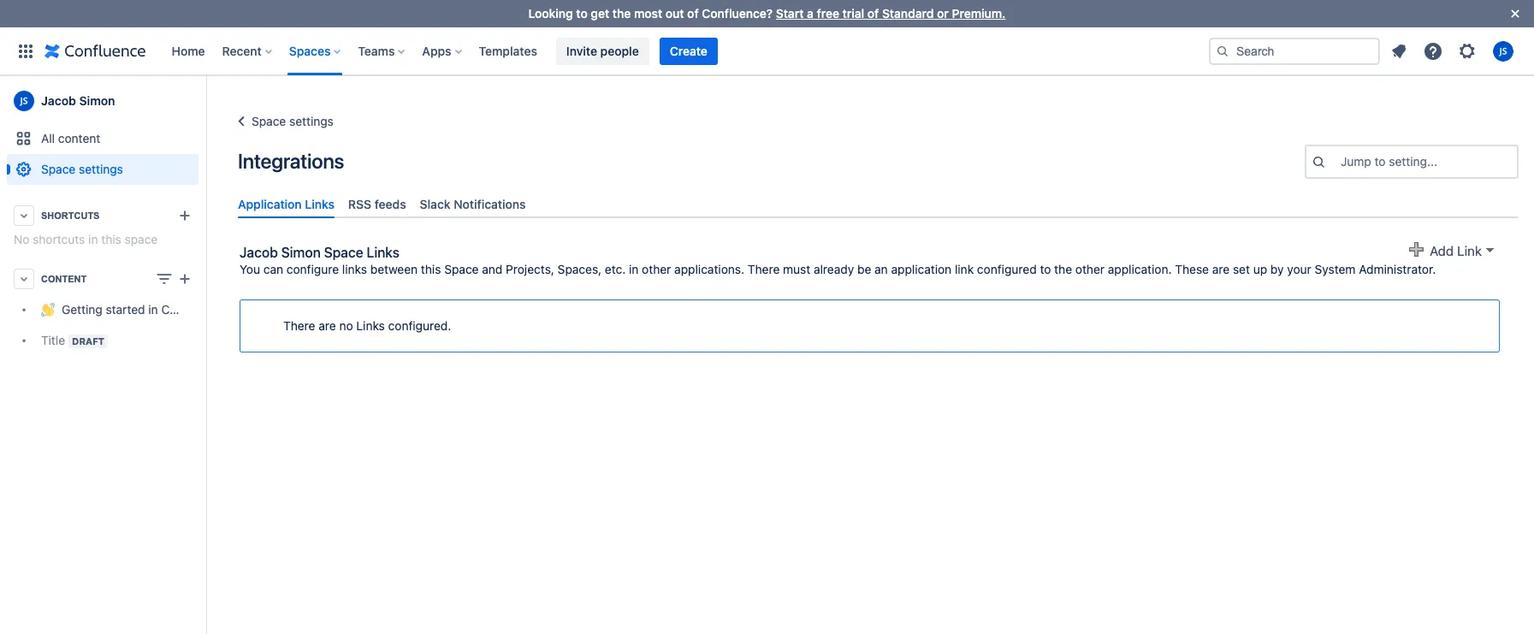 Task type: vqa. For each thing, say whether or not it's contained in the screenshot.
the left project.
no



Task type: locate. For each thing, give the bounding box(es) containing it.
application.
[[1108, 262, 1172, 277]]

Search field
[[1209, 37, 1381, 65]]

spaces button
[[284, 37, 348, 65]]

0 horizontal spatial to
[[576, 6, 588, 21]]

1 vertical spatial space settings link
[[7, 154, 199, 185]]

settings icon image
[[1458, 41, 1478, 61]]

0 vertical spatial there
[[748, 262, 780, 277]]

1 horizontal spatial other
[[1076, 262, 1105, 277]]

rss feeds
[[348, 197, 406, 211]]

1 vertical spatial this
[[421, 262, 441, 277]]

of
[[687, 6, 699, 21], [868, 6, 879, 21]]

jump
[[1341, 154, 1372, 169]]

to for setting...
[[1375, 154, 1386, 169]]

0 horizontal spatial other
[[642, 262, 671, 277]]

add shortcut image
[[175, 205, 195, 226]]

are left set
[[1213, 262, 1230, 277]]

1 vertical spatial to
[[1375, 154, 1386, 169]]

space settings down content at the top left of the page
[[41, 162, 123, 176]]

templates link
[[474, 37, 543, 65]]

title draft
[[41, 333, 105, 347]]

collapse sidebar image
[[187, 84, 224, 118]]

content button
[[7, 264, 199, 294]]

links for no
[[356, 319, 385, 333]]

are inside the jacob simon space links you can configure links between this space and projects, spaces, etc. in other applications. there must already be an application link configured to the other application. these are set up by your system administrator. add link
[[1213, 262, 1230, 277]]

getting
[[62, 303, 102, 317]]

1 of from the left
[[687, 6, 699, 21]]

be
[[858, 262, 872, 277]]

1 horizontal spatial settings
[[289, 114, 334, 128]]

space settings up integrations
[[252, 114, 334, 128]]

to right jump
[[1375, 154, 1386, 169]]

the inside the jacob simon space links you can configure links between this space and projects, spaces, etc. in other applications. there must already be an application link configured to the other application. these are set up by your system administrator. add link
[[1055, 262, 1072, 277]]

2 other from the left
[[1076, 262, 1105, 277]]

in inside tree
[[148, 303, 158, 317]]

links
[[305, 197, 335, 211], [367, 245, 400, 260], [356, 319, 385, 333]]

there left no
[[283, 319, 315, 333]]

0 horizontal spatial simon
[[79, 93, 115, 108]]

0 horizontal spatial in
[[88, 232, 98, 246]]

jacob inside the jacob simon space links you can configure links between this space and projects, spaces, etc. in other applications. there must already be an application link configured to the other application. these are set up by your system administrator. add link
[[240, 245, 278, 260]]

of right out
[[687, 6, 699, 21]]

this
[[101, 232, 121, 246], [421, 262, 441, 277]]

1 vertical spatial the
[[1055, 262, 1072, 277]]

banner
[[0, 27, 1535, 75]]

to left get
[[576, 6, 588, 21]]

application links
[[238, 197, 335, 211]]

1 horizontal spatial this
[[421, 262, 441, 277]]

content
[[58, 131, 100, 146]]

these
[[1175, 262, 1209, 277]]

help icon image
[[1423, 41, 1444, 61]]

apps button
[[417, 37, 469, 65]]

links for space
[[367, 245, 400, 260]]

shortcuts
[[33, 232, 85, 246]]

space settings link down content at the top left of the page
[[7, 154, 199, 185]]

home link
[[166, 37, 210, 65]]

1 horizontal spatial jacob
[[240, 245, 278, 260]]

teams
[[358, 43, 395, 58]]

0 vertical spatial are
[[1213, 262, 1230, 277]]

space settings link up integrations
[[231, 111, 334, 132]]

2 vertical spatial links
[[356, 319, 385, 333]]

1 horizontal spatial there
[[748, 262, 780, 277]]

links right no
[[356, 319, 385, 333]]

other
[[642, 262, 671, 277], [1076, 262, 1105, 277]]

2 vertical spatial to
[[1040, 262, 1051, 277]]

1 vertical spatial jacob
[[240, 245, 278, 260]]

links left rss
[[305, 197, 335, 211]]

in right etc.
[[629, 262, 639, 277]]

0 horizontal spatial jacob
[[41, 93, 76, 108]]

tree
[[7, 294, 224, 356]]

spaces,
[[558, 262, 602, 277]]

add link link
[[1407, 240, 1500, 263]]

0 horizontal spatial this
[[101, 232, 121, 246]]

space
[[252, 114, 286, 128], [41, 162, 76, 176], [324, 245, 363, 260], [444, 262, 479, 277]]

rss feeds link
[[341, 190, 413, 218]]

the right configured
[[1055, 262, 1072, 277]]

to right configured
[[1040, 262, 1051, 277]]

in for this
[[88, 232, 98, 246]]

recent button
[[217, 37, 279, 65]]

configured.
[[388, 319, 451, 333]]

2 horizontal spatial to
[[1375, 154, 1386, 169]]

home
[[172, 43, 205, 58]]

tab list
[[231, 190, 1526, 218]]

0 horizontal spatial space settings link
[[7, 154, 199, 185]]

2 of from the left
[[868, 6, 879, 21]]

shortcuts
[[41, 211, 100, 221]]

started
[[106, 303, 145, 317]]

there
[[748, 262, 780, 277], [283, 319, 315, 333]]

space down all
[[41, 162, 76, 176]]

0 vertical spatial space settings
[[252, 114, 334, 128]]

1 vertical spatial there
[[283, 319, 315, 333]]

close image
[[1505, 3, 1526, 24]]

jacob simon link
[[7, 84, 199, 118]]

can
[[263, 262, 283, 277]]

teams button
[[353, 37, 412, 65]]

space settings
[[252, 114, 334, 128], [41, 162, 123, 176]]

in for confluence
[[148, 303, 158, 317]]

simon up configure
[[281, 245, 321, 260]]

start
[[776, 6, 804, 21]]

getting started in confluence link
[[7, 294, 224, 325]]

other left application.
[[1076, 262, 1105, 277]]

the
[[613, 6, 631, 21], [1055, 262, 1072, 277]]

links up between
[[367, 245, 400, 260]]

1 vertical spatial simon
[[281, 245, 321, 260]]

tree inside space element
[[7, 294, 224, 356]]

in
[[88, 232, 98, 246], [629, 262, 639, 277], [148, 303, 158, 317]]

simon inside the jacob simon space links you can configure links between this space and projects, spaces, etc. in other applications. there must already be an application link configured to the other application. these are set up by your system administrator. add link
[[281, 245, 321, 260]]

administrator.
[[1359, 262, 1436, 277]]

by
[[1271, 262, 1284, 277]]

jacob up you
[[240, 245, 278, 260]]

jacob for jacob simon
[[41, 93, 76, 108]]

looking
[[529, 6, 573, 21]]

0 vertical spatial jacob
[[41, 93, 76, 108]]

content
[[41, 274, 87, 284]]

jacob inside jacob simon 'link'
[[41, 93, 76, 108]]

1 other from the left
[[642, 262, 671, 277]]

there are no links configured.
[[283, 319, 451, 333]]

you
[[240, 262, 260, 277]]

simon up all content link
[[79, 93, 115, 108]]

jacob simon space links you can configure links between this space and projects, spaces, etc. in other applications. there must already be an application link configured to the other application. these are set up by your system administrator. add link
[[240, 243, 1482, 277]]

this down shortcuts dropdown button
[[101, 232, 121, 246]]

1 horizontal spatial are
[[1213, 262, 1230, 277]]

0 horizontal spatial of
[[687, 6, 699, 21]]

tree containing getting started in confluence
[[7, 294, 224, 356]]

0 horizontal spatial settings
[[79, 162, 123, 176]]

in down shortcuts dropdown button
[[88, 232, 98, 246]]

links inside the jacob simon space links you can configure links between this space and projects, spaces, etc. in other applications. there must already be an application link configured to the other application. these are set up by your system administrator. add link
[[367, 245, 400, 260]]

standard
[[882, 6, 934, 21]]

are left no
[[319, 319, 336, 333]]

of right trial
[[868, 6, 879, 21]]

0 horizontal spatial space settings
[[41, 162, 123, 176]]

0 vertical spatial simon
[[79, 93, 115, 108]]

jacob for jacob simon space links you can configure links between this space and projects, spaces, etc. in other applications. there must already be an application link configured to the other application. these are set up by your system administrator. add link
[[240, 245, 278, 260]]

1 vertical spatial settings
[[79, 162, 123, 176]]

space up integrations
[[252, 114, 286, 128]]

1 horizontal spatial to
[[1040, 262, 1051, 277]]

1 horizontal spatial in
[[148, 303, 158, 317]]

1 vertical spatial links
[[367, 245, 400, 260]]

0 vertical spatial in
[[88, 232, 98, 246]]

this right between
[[421, 262, 441, 277]]

space
[[125, 232, 158, 246]]

settings down all content link
[[79, 162, 123, 176]]

the right get
[[613, 6, 631, 21]]

there left must
[[748, 262, 780, 277]]

0 horizontal spatial the
[[613, 6, 631, 21]]

0 vertical spatial links
[[305, 197, 335, 211]]

start a free trial of standard or premium. link
[[776, 6, 1006, 21]]

confluence image
[[45, 41, 146, 61], [45, 41, 146, 61]]

space settings inside space element
[[41, 162, 123, 176]]

an
[[875, 262, 888, 277]]

1 vertical spatial space settings
[[41, 162, 123, 176]]

feeds
[[375, 197, 406, 211]]

1 horizontal spatial the
[[1055, 262, 1072, 277]]

0 vertical spatial this
[[101, 232, 121, 246]]

1 horizontal spatial space settings
[[252, 114, 334, 128]]

1 horizontal spatial of
[[868, 6, 879, 21]]

global element
[[10, 27, 1209, 75]]

0 horizontal spatial are
[[319, 319, 336, 333]]

application
[[891, 262, 952, 277]]

0 vertical spatial to
[[576, 6, 588, 21]]

simon for jacob simon
[[79, 93, 115, 108]]

all content link
[[7, 123, 199, 154]]

2 horizontal spatial in
[[629, 262, 639, 277]]

1 horizontal spatial simon
[[281, 245, 321, 260]]

0 vertical spatial space settings link
[[231, 111, 334, 132]]

other right etc.
[[642, 262, 671, 277]]

2 vertical spatial in
[[148, 303, 158, 317]]

your profile and preferences image
[[1494, 41, 1514, 61]]

getting started in confluence
[[62, 303, 224, 317]]

1 vertical spatial in
[[629, 262, 639, 277]]

create link
[[660, 37, 718, 65]]

space settings link
[[231, 111, 334, 132], [7, 154, 199, 185]]

in right started
[[148, 303, 158, 317]]

spaces
[[289, 43, 331, 58]]

people
[[601, 43, 639, 58]]

to
[[576, 6, 588, 21], [1375, 154, 1386, 169], [1040, 262, 1051, 277]]

jacob up all
[[41, 93, 76, 108]]

simon inside jacob simon 'link'
[[79, 93, 115, 108]]

shortcuts button
[[7, 200, 199, 231]]

notifications
[[454, 197, 526, 211]]

settings up integrations
[[289, 114, 334, 128]]



Task type: describe. For each thing, give the bounding box(es) containing it.
between
[[370, 262, 418, 277]]

must
[[783, 262, 811, 277]]

links
[[342, 262, 367, 277]]

templates
[[479, 43, 537, 58]]

0 vertical spatial the
[[613, 6, 631, 21]]

recent
[[222, 43, 262, 58]]

0 horizontal spatial there
[[283, 319, 315, 333]]

create a page image
[[175, 269, 195, 289]]

simon for jacob simon space links you can configure links between this space and projects, spaces, etc. in other applications. there must already be an application link configured to the other application. these are set up by your system administrator. add link
[[281, 245, 321, 260]]

Search settings text field
[[1341, 153, 1344, 170]]

this inside space element
[[101, 232, 121, 246]]

confluence?
[[702, 6, 773, 21]]

slack
[[420, 197, 451, 211]]

applications.
[[675, 262, 745, 277]]

to for get
[[576, 6, 588, 21]]

banner containing home
[[0, 27, 1535, 75]]

no shortcuts in this space
[[14, 232, 158, 246]]

invite
[[567, 43, 597, 58]]

0 vertical spatial settings
[[289, 114, 334, 128]]

a
[[807, 6, 814, 21]]

get
[[591, 6, 610, 21]]

link
[[955, 262, 974, 277]]

there inside the jacob simon space links you can configure links between this space and projects, spaces, etc. in other applications. there must already be an application link configured to the other application. these are set up by your system administrator. add link
[[748, 262, 780, 277]]

looking to get the most out of confluence? start a free trial of standard or premium.
[[529, 6, 1006, 21]]

1 vertical spatial are
[[319, 319, 336, 333]]

up
[[1254, 262, 1268, 277]]

1 horizontal spatial space settings link
[[231, 111, 334, 132]]

out
[[666, 6, 684, 21]]

this inside the jacob simon space links you can configure links between this space and projects, spaces, etc. in other applications. there must already be an application link configured to the other application. these are set up by your system administrator. add link
[[421, 262, 441, 277]]

integrations
[[238, 149, 344, 173]]

tab list containing application links
[[231, 190, 1526, 218]]

slack notifications link
[[413, 190, 533, 218]]

application
[[238, 197, 302, 211]]

all content
[[41, 131, 100, 146]]

appswitcher icon image
[[15, 41, 36, 61]]

system
[[1315, 262, 1356, 277]]

all
[[41, 131, 55, 146]]

jacob simon
[[41, 93, 115, 108]]

invite people
[[567, 43, 639, 58]]

application links link
[[231, 190, 341, 218]]

link
[[1458, 243, 1482, 259]]

links inside tab list
[[305, 197, 335, 211]]

confluence
[[161, 303, 224, 317]]

configured
[[977, 262, 1037, 277]]

your
[[1288, 262, 1312, 277]]

projects,
[[506, 262, 555, 277]]

slack notifications
[[420, 197, 526, 211]]

draft
[[72, 336, 105, 347]]

already
[[814, 262, 854, 277]]

add
[[1430, 243, 1454, 259]]

etc.
[[605, 262, 626, 277]]

set
[[1233, 262, 1250, 277]]

no
[[339, 319, 353, 333]]

apps
[[422, 43, 452, 58]]

rss
[[348, 197, 372, 211]]

space element
[[0, 75, 224, 634]]

in inside the jacob simon space links you can configure links between this space and projects, spaces, etc. in other applications. there must already be an application link configured to the other application. these are set up by your system administrator. add link
[[629, 262, 639, 277]]

create
[[670, 43, 708, 58]]

and
[[482, 262, 503, 277]]

change view image
[[154, 269, 175, 289]]

no
[[14, 232, 29, 246]]

setting...
[[1389, 154, 1438, 169]]

premium.
[[952, 6, 1006, 21]]

space up links
[[324, 245, 363, 260]]

configure
[[287, 262, 339, 277]]

to inside the jacob simon space links you can configure links between this space and projects, spaces, etc. in other applications. there must already be an application link configured to the other application. these are set up by your system administrator. add link
[[1040, 262, 1051, 277]]

notification icon image
[[1389, 41, 1410, 61]]

title
[[41, 333, 65, 347]]

space left and
[[444, 262, 479, 277]]

free
[[817, 6, 840, 21]]

trial
[[843, 6, 865, 21]]

search image
[[1216, 44, 1230, 58]]

or
[[937, 6, 949, 21]]

most
[[634, 6, 663, 21]]

settings inside space element
[[79, 162, 123, 176]]

jump to setting...
[[1341, 154, 1438, 169]]

invite people button
[[556, 37, 649, 65]]



